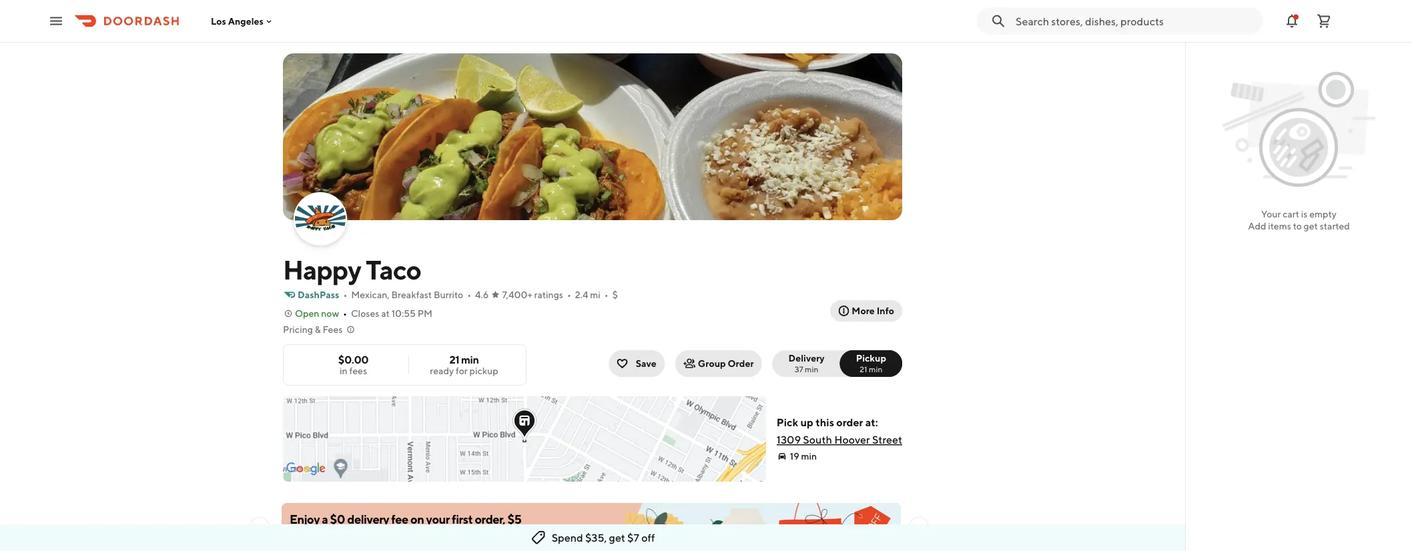 Task type: locate. For each thing, give the bounding box(es) containing it.
map region
[[268, 334, 780, 505]]

save
[[636, 358, 657, 369]]

mexican, breakfast burrito
[[351, 289, 463, 300]]

$0.00
[[338, 354, 369, 366]]

min inside 21 min ready for pickup
[[461, 354, 479, 366]]

up
[[801, 416, 814, 429]]

0 vertical spatial get
[[1304, 221, 1319, 232]]

mexican,
[[351, 289, 390, 300]]

more info
[[852, 305, 895, 316]]

this
[[816, 416, 835, 429]]

4.6
[[475, 289, 489, 300]]

pm
[[418, 308, 433, 319]]

notification bell image
[[1285, 13, 1301, 29]]

minimum
[[336, 528, 386, 542]]

delivery
[[347, 512, 389, 526]]

is
[[1302, 209, 1308, 220]]

items
[[1269, 221, 1292, 232]]

min right ready
[[461, 354, 479, 366]]

for
[[456, 366, 468, 377]]

hoover
[[835, 434, 870, 446]]

order
[[728, 358, 754, 369]]

order methods option group
[[773, 351, 903, 377]]

group
[[698, 358, 726, 369]]

your
[[426, 512, 450, 526]]

min inside "delivery 37 min"
[[805, 365, 819, 374]]

$7
[[628, 532, 640, 544]]

min right 19
[[802, 451, 817, 462]]

None radio
[[773, 351, 849, 377]]

info
[[877, 305, 895, 316]]

1 horizontal spatial 21
[[860, 365, 868, 374]]

delivery
[[789, 353, 825, 364]]

dashpass
[[298, 289, 339, 300]]

group order button
[[676, 351, 762, 377]]

min down pickup
[[869, 365, 883, 374]]

los
[[211, 16, 226, 27]]

happy
[[283, 254, 361, 285]]

• left '2.4'
[[567, 289, 571, 300]]

get
[[1304, 221, 1319, 232], [609, 532, 626, 544]]

7,400+
[[502, 289, 533, 300]]

save button
[[609, 351, 665, 377]]

min inside pickup 21 min
[[869, 365, 883, 374]]

ready
[[430, 366, 454, 377]]

at
[[381, 308, 390, 319]]

$35,
[[585, 532, 607, 544]]

spend
[[552, 532, 583, 544]]

&
[[315, 324, 321, 335]]

None radio
[[840, 351, 903, 377]]

los angeles button
[[211, 16, 274, 27]]

enjoy a $0 delivery fee on your first order, $5 subtotal minimum required.
[[290, 512, 522, 542]]

0 horizontal spatial 21
[[450, 354, 459, 366]]

pick
[[777, 416, 799, 429]]

your
[[1262, 209, 1281, 220]]

to
[[1294, 221, 1302, 232]]

21
[[450, 354, 459, 366], [860, 365, 868, 374]]

pickup
[[856, 353, 887, 364]]

taco
[[366, 254, 421, 285]]

get left $7
[[609, 532, 626, 544]]

fees
[[349, 366, 367, 377]]

1 horizontal spatial get
[[1304, 221, 1319, 232]]

started
[[1320, 221, 1351, 232]]

2.4
[[575, 289, 589, 300]]

$5
[[508, 512, 522, 526]]

more info button
[[831, 300, 903, 322]]

10:55
[[392, 308, 416, 319]]

•
[[343, 289, 347, 300], [467, 289, 471, 300], [567, 289, 571, 300], [605, 289, 609, 300], [343, 308, 347, 319]]

• left $
[[605, 289, 609, 300]]

min down the delivery
[[805, 365, 819, 374]]

get inside your cart is empty add items to get started
[[1304, 221, 1319, 232]]

1 vertical spatial get
[[609, 532, 626, 544]]

21 down pickup
[[860, 365, 868, 374]]

2.4 mi • $
[[575, 289, 618, 300]]

first
[[452, 512, 473, 526]]

happy taco image
[[283, 53, 903, 220], [295, 194, 346, 244]]

min
[[461, 354, 479, 366], [805, 365, 819, 374], [869, 365, 883, 374], [802, 451, 817, 462]]

get right to
[[1304, 221, 1319, 232]]

group order
[[698, 358, 754, 369]]

$0
[[330, 512, 345, 526]]

angeles
[[228, 16, 264, 27]]

21 left pickup
[[450, 354, 459, 366]]

happy taco
[[283, 254, 421, 285]]

open now
[[295, 308, 339, 319]]



Task type: vqa. For each thing, say whether or not it's contained in the screenshot.
21
yes



Task type: describe. For each thing, give the bounding box(es) containing it.
• closes at 10:55 pm
[[343, 308, 433, 319]]

order,
[[475, 512, 506, 526]]

• left 4.6
[[467, 289, 471, 300]]

1309
[[777, 434, 801, 446]]

required.
[[388, 528, 436, 542]]

breakfast
[[392, 289, 432, 300]]

delivery 37 min
[[789, 353, 825, 374]]

add
[[1249, 221, 1267, 232]]

on
[[411, 512, 424, 526]]

powered by google image
[[286, 463, 326, 476]]

street
[[873, 434, 903, 446]]

fees
[[323, 324, 343, 335]]

37
[[795, 365, 804, 374]]

19
[[790, 451, 800, 462]]

spend $35, get $7 off
[[552, 532, 655, 544]]

dashpass •
[[298, 289, 347, 300]]

$
[[613, 289, 618, 300]]

cart
[[1283, 209, 1300, 220]]

pricing & fees
[[283, 324, 343, 335]]

open menu image
[[48, 13, 64, 29]]

pricing
[[283, 324, 313, 335]]

$0.00 in fees
[[338, 354, 369, 377]]

ratings
[[534, 289, 563, 300]]

empty
[[1310, 209, 1337, 220]]

pickup
[[470, 366, 499, 377]]

Store search: begin typing to search for stores available on DoorDash text field
[[1016, 14, 1255, 28]]

19 min
[[790, 451, 817, 462]]

in
[[340, 366, 348, 377]]

subtotal
[[290, 528, 333, 542]]

21 min ready for pickup
[[430, 354, 499, 377]]

21 inside pickup 21 min
[[860, 365, 868, 374]]

at:
[[866, 416, 879, 429]]

now
[[321, 308, 339, 319]]

off
[[642, 532, 655, 544]]

pickup 21 min
[[856, 353, 887, 374]]

fee
[[391, 512, 409, 526]]

none radio containing pickup
[[840, 351, 903, 377]]

pick up this order at: 1309 south hoover street
[[777, 416, 903, 446]]

7,400+ ratings •
[[502, 289, 571, 300]]

a
[[322, 512, 328, 526]]

0 items, open order cart image
[[1317, 13, 1333, 29]]

pricing & fees button
[[283, 323, 356, 337]]

los angeles
[[211, 16, 264, 27]]

more
[[852, 305, 875, 316]]

none radio containing delivery
[[773, 351, 849, 377]]

mi
[[590, 289, 601, 300]]

order
[[837, 416, 864, 429]]

• right now
[[343, 308, 347, 319]]

burrito
[[434, 289, 463, 300]]

your cart is empty add items to get started
[[1249, 209, 1351, 232]]

0 horizontal spatial get
[[609, 532, 626, 544]]

open
[[295, 308, 319, 319]]

south
[[803, 434, 833, 446]]

21 inside 21 min ready for pickup
[[450, 354, 459, 366]]

1309 south hoover street link
[[777, 434, 903, 446]]

• left mexican,
[[343, 289, 347, 300]]

closes
[[351, 308, 379, 319]]

enjoy
[[290, 512, 320, 526]]



